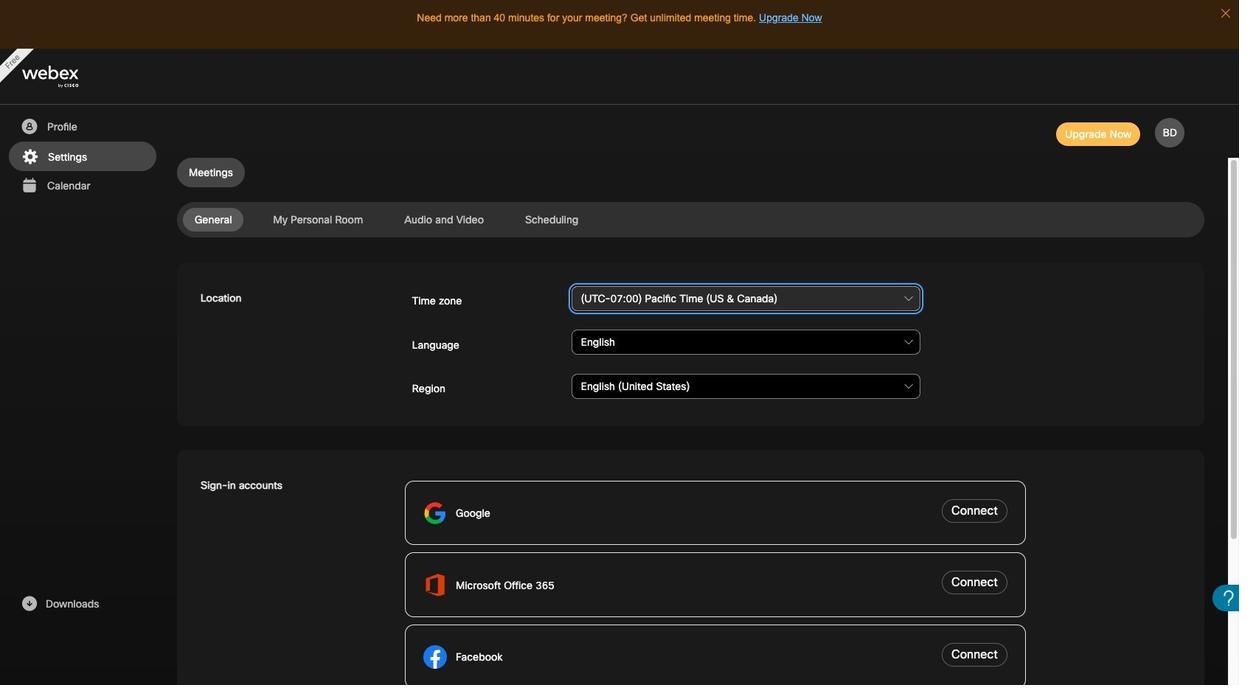 Task type: vqa. For each thing, say whether or not it's contained in the screenshot.
mds people circle_filled image
yes



Task type: describe. For each thing, give the bounding box(es) containing it.
2 tab list from the top
[[177, 208, 1205, 232]]

cisco webex image
[[22, 66, 111, 88]]

mds people circle_filled image
[[20, 118, 38, 136]]



Task type: locate. For each thing, give the bounding box(es) containing it.
banner
[[0, 49, 1240, 105]]

1 vertical spatial tab list
[[177, 208, 1205, 232]]

tab list
[[177, 158, 1205, 187], [177, 208, 1205, 232]]

1 tab list from the top
[[177, 158, 1205, 187]]

None text field
[[572, 286, 921, 311], [572, 330, 921, 355], [572, 374, 921, 399], [572, 286, 921, 311], [572, 330, 921, 355], [572, 374, 921, 399]]

mds content download_filled image
[[20, 596, 38, 613]]

mds meetings_filled image
[[20, 177, 38, 195]]

mds settings_filled image
[[21, 148, 39, 166]]

0 vertical spatial tab list
[[177, 158, 1205, 187]]



